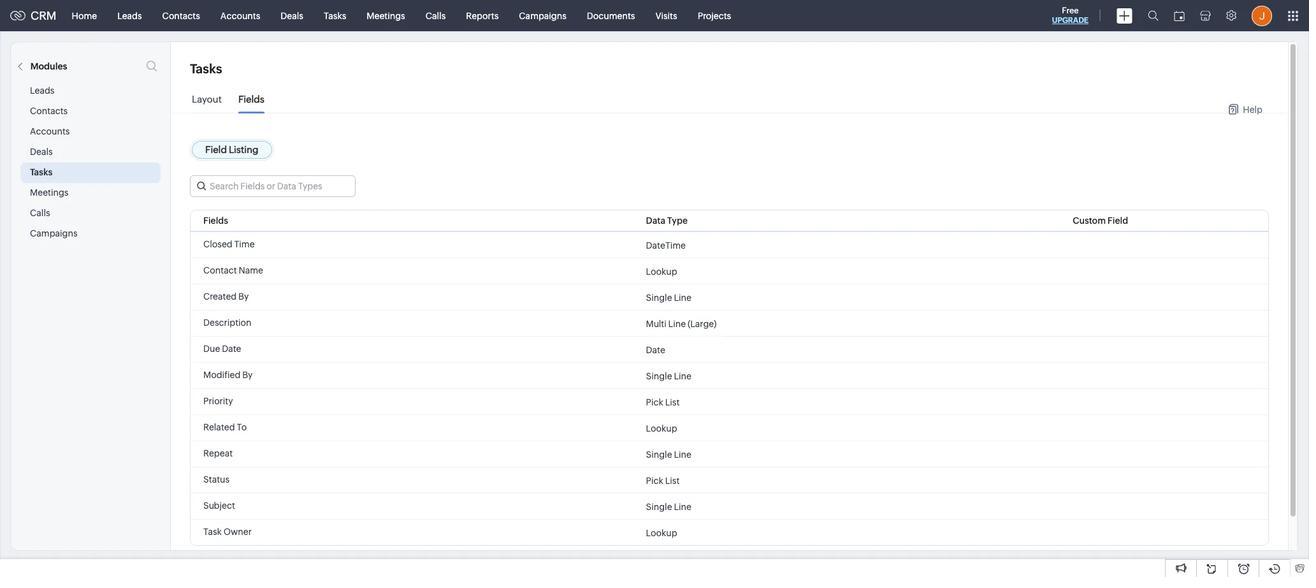 Task type: describe. For each thing, give the bounding box(es) containing it.
0 vertical spatial fields
[[238, 94, 265, 105]]

fields link
[[238, 94, 265, 114]]

field
[[1108, 216, 1129, 226]]

free
[[1062, 6, 1079, 15]]

by for modified by
[[242, 370, 253, 380]]

lookup for task owner
[[646, 528, 678, 538]]

contact name
[[203, 265, 263, 275]]

line for subject
[[674, 502, 692, 512]]

line for created by
[[674, 292, 692, 303]]

single line for created by
[[646, 292, 692, 303]]

status
[[203, 474, 230, 485]]

calls inside 'link'
[[426, 11, 446, 21]]

contact
[[203, 265, 237, 275]]

task
[[203, 527, 222, 537]]

list for priority
[[665, 397, 680, 407]]

single for created by
[[646, 292, 672, 303]]

visits
[[656, 11, 678, 21]]

single line for repeat
[[646, 449, 692, 459]]

pick for priority
[[646, 397, 664, 407]]

name
[[239, 265, 263, 275]]

description
[[203, 318, 252, 328]]

lookup for contact name
[[646, 266, 678, 276]]

single line for modified by
[[646, 371, 692, 381]]

list for status
[[665, 475, 680, 486]]

search element
[[1141, 0, 1167, 31]]

leads inside leads link
[[117, 11, 142, 21]]

line for modified by
[[674, 371, 692, 381]]

due date
[[203, 344, 241, 354]]

line for repeat
[[674, 449, 692, 459]]

deals link
[[271, 0, 314, 31]]

free upgrade
[[1053, 6, 1089, 25]]

tasks link
[[314, 0, 357, 31]]

contacts link
[[152, 0, 210, 31]]

owner
[[224, 527, 252, 537]]

closed time
[[203, 239, 255, 249]]

1 horizontal spatial tasks
[[190, 61, 222, 76]]

line for description
[[669, 319, 686, 329]]

by for created by
[[238, 291, 249, 302]]

profile element
[[1245, 0, 1280, 31]]

0 horizontal spatial deals
[[30, 147, 53, 157]]

2 vertical spatial tasks
[[30, 167, 53, 177]]

single for repeat
[[646, 449, 672, 459]]

leads link
[[107, 0, 152, 31]]

subject
[[203, 501, 235, 511]]

deals inside 'link'
[[281, 11, 303, 21]]

1 vertical spatial meetings
[[30, 187, 68, 198]]

documents link
[[577, 0, 646, 31]]

create menu image
[[1117, 8, 1133, 23]]

custom
[[1073, 216, 1106, 226]]

0 horizontal spatial accounts
[[30, 126, 70, 136]]

0 horizontal spatial date
[[222, 344, 241, 354]]

documents
[[587, 11, 635, 21]]

0 vertical spatial campaigns
[[519, 11, 567, 21]]

calls link
[[416, 0, 456, 31]]

single for subject
[[646, 502, 672, 512]]

data
[[646, 216, 666, 226]]

pick list for priority
[[646, 397, 680, 407]]



Task type: locate. For each thing, give the bounding box(es) containing it.
contacts
[[162, 11, 200, 21], [30, 106, 68, 116]]

single for modified by
[[646, 371, 672, 381]]

list
[[665, 397, 680, 407], [665, 475, 680, 486]]

0 horizontal spatial contacts
[[30, 106, 68, 116]]

pick list for status
[[646, 475, 680, 486]]

related
[[203, 422, 235, 432]]

leads
[[117, 11, 142, 21], [30, 85, 54, 96]]

1 horizontal spatial meetings
[[367, 11, 405, 21]]

1 vertical spatial deals
[[30, 147, 53, 157]]

fields up closed
[[203, 216, 228, 226]]

single line for subject
[[646, 502, 692, 512]]

0 horizontal spatial meetings
[[30, 187, 68, 198]]

0 vertical spatial calls
[[426, 11, 446, 21]]

contacts inside "link"
[[162, 11, 200, 21]]

leads right home
[[117, 11, 142, 21]]

reports link
[[456, 0, 509, 31]]

0 horizontal spatial fields
[[203, 216, 228, 226]]

3 single line from the top
[[646, 449, 692, 459]]

time
[[234, 239, 255, 249]]

accounts
[[221, 11, 260, 21], [30, 126, 70, 136]]

pick list
[[646, 397, 680, 407], [646, 475, 680, 486]]

2 lookup from the top
[[646, 423, 678, 433]]

1 vertical spatial pick
[[646, 475, 664, 486]]

leads down "modules"
[[30, 85, 54, 96]]

meetings inside 'meetings' link
[[367, 11, 405, 21]]

create menu element
[[1109, 0, 1141, 31]]

1 single from the top
[[646, 292, 672, 303]]

1 horizontal spatial contacts
[[162, 11, 200, 21]]

related to
[[203, 422, 247, 432]]

0 horizontal spatial tasks
[[30, 167, 53, 177]]

home
[[72, 11, 97, 21]]

(large)
[[688, 319, 717, 329]]

lookup
[[646, 266, 678, 276], [646, 423, 678, 433], [646, 528, 678, 538]]

tasks
[[324, 11, 346, 21], [190, 61, 222, 76], [30, 167, 53, 177]]

0 vertical spatial lookup
[[646, 266, 678, 276]]

fields right layout
[[238, 94, 265, 105]]

2 pick from the top
[[646, 475, 664, 486]]

4 single from the top
[[646, 502, 672, 512]]

calls
[[426, 11, 446, 21], [30, 208, 50, 218]]

meetings link
[[357, 0, 416, 31]]

0 vertical spatial pick
[[646, 397, 664, 407]]

priority
[[203, 396, 233, 406]]

lookup for related to
[[646, 423, 678, 433]]

0 horizontal spatial calls
[[30, 208, 50, 218]]

1 horizontal spatial calls
[[426, 11, 446, 21]]

pick for status
[[646, 475, 664, 486]]

projects
[[698, 11, 732, 21]]

fields
[[238, 94, 265, 105], [203, 216, 228, 226]]

1 pick list from the top
[[646, 397, 680, 407]]

layout
[[192, 94, 222, 105]]

help
[[1244, 104, 1263, 114]]

0 vertical spatial by
[[238, 291, 249, 302]]

visits link
[[646, 0, 688, 31]]

1 vertical spatial pick list
[[646, 475, 680, 486]]

due
[[203, 344, 220, 354]]

type
[[668, 216, 688, 226]]

by
[[238, 291, 249, 302], [242, 370, 253, 380]]

custom field
[[1073, 216, 1129, 226]]

modified by
[[203, 370, 253, 380]]

2 vertical spatial lookup
[[646, 528, 678, 538]]

datetime
[[646, 240, 686, 250]]

0 vertical spatial list
[[665, 397, 680, 407]]

pick
[[646, 397, 664, 407], [646, 475, 664, 486]]

projects link
[[688, 0, 742, 31]]

line
[[674, 292, 692, 303], [669, 319, 686, 329], [674, 371, 692, 381], [674, 449, 692, 459], [674, 502, 692, 512]]

data type
[[646, 216, 688, 226]]

crm
[[31, 9, 56, 22]]

calendar image
[[1175, 11, 1185, 21]]

date down multi
[[646, 345, 666, 355]]

0 horizontal spatial campaigns
[[30, 228, 78, 238]]

date right "due"
[[222, 344, 241, 354]]

single
[[646, 292, 672, 303], [646, 371, 672, 381], [646, 449, 672, 459], [646, 502, 672, 512]]

tasks inside tasks link
[[324, 11, 346, 21]]

modules
[[31, 61, 67, 71]]

1 vertical spatial by
[[242, 370, 253, 380]]

by right the created
[[238, 291, 249, 302]]

0 vertical spatial contacts
[[162, 11, 200, 21]]

0 vertical spatial meetings
[[367, 11, 405, 21]]

repeat
[[203, 448, 233, 458]]

1 horizontal spatial campaigns
[[519, 11, 567, 21]]

Search Fields or Data Types text field
[[191, 176, 355, 196]]

reports
[[466, 11, 499, 21]]

2 pick list from the top
[[646, 475, 680, 486]]

contacts down "modules"
[[30, 106, 68, 116]]

1 horizontal spatial leads
[[117, 11, 142, 21]]

0 horizontal spatial leads
[[30, 85, 54, 96]]

search image
[[1148, 10, 1159, 21]]

0 vertical spatial accounts
[[221, 11, 260, 21]]

1 list from the top
[[665, 397, 680, 407]]

layout link
[[192, 94, 222, 114]]

1 horizontal spatial date
[[646, 345, 666, 355]]

upgrade
[[1053, 16, 1089, 25]]

0 vertical spatial leads
[[117, 11, 142, 21]]

1 vertical spatial leads
[[30, 85, 54, 96]]

2 list from the top
[[665, 475, 680, 486]]

1 single line from the top
[[646, 292, 692, 303]]

1 vertical spatial campaigns
[[30, 228, 78, 238]]

0 vertical spatial tasks
[[324, 11, 346, 21]]

by right the modified
[[242, 370, 253, 380]]

multi
[[646, 319, 667, 329]]

1 horizontal spatial accounts
[[221, 11, 260, 21]]

accounts link
[[210, 0, 271, 31]]

created by
[[203, 291, 249, 302]]

task owner
[[203, 527, 252, 537]]

1 pick from the top
[[646, 397, 664, 407]]

1 vertical spatial tasks
[[190, 61, 222, 76]]

deals
[[281, 11, 303, 21], [30, 147, 53, 157]]

2 single from the top
[[646, 371, 672, 381]]

0 vertical spatial deals
[[281, 11, 303, 21]]

1 horizontal spatial deals
[[281, 11, 303, 21]]

3 lookup from the top
[[646, 528, 678, 538]]

2 horizontal spatial tasks
[[324, 11, 346, 21]]

4 single line from the top
[[646, 502, 692, 512]]

2 single line from the top
[[646, 371, 692, 381]]

contacts right leads link
[[162, 11, 200, 21]]

profile image
[[1252, 5, 1273, 26]]

1 vertical spatial accounts
[[30, 126, 70, 136]]

1 vertical spatial contacts
[[30, 106, 68, 116]]

3 single from the top
[[646, 449, 672, 459]]

1 vertical spatial calls
[[30, 208, 50, 218]]

home link
[[62, 0, 107, 31]]

1 vertical spatial fields
[[203, 216, 228, 226]]

to
[[237, 422, 247, 432]]

1 horizontal spatial fields
[[238, 94, 265, 105]]

modified
[[203, 370, 241, 380]]

campaigns link
[[509, 0, 577, 31]]

1 vertical spatial list
[[665, 475, 680, 486]]

single line
[[646, 292, 692, 303], [646, 371, 692, 381], [646, 449, 692, 459], [646, 502, 692, 512]]

date
[[222, 344, 241, 354], [646, 345, 666, 355]]

crm link
[[10, 9, 56, 22]]

closed
[[203, 239, 233, 249]]

multi line (large)
[[646, 319, 717, 329]]

campaigns
[[519, 11, 567, 21], [30, 228, 78, 238]]

1 vertical spatial lookup
[[646, 423, 678, 433]]

1 lookup from the top
[[646, 266, 678, 276]]

0 vertical spatial pick list
[[646, 397, 680, 407]]

meetings
[[367, 11, 405, 21], [30, 187, 68, 198]]

created
[[203, 291, 237, 302]]



Task type: vqa. For each thing, say whether or not it's contained in the screenshot.
on
no



